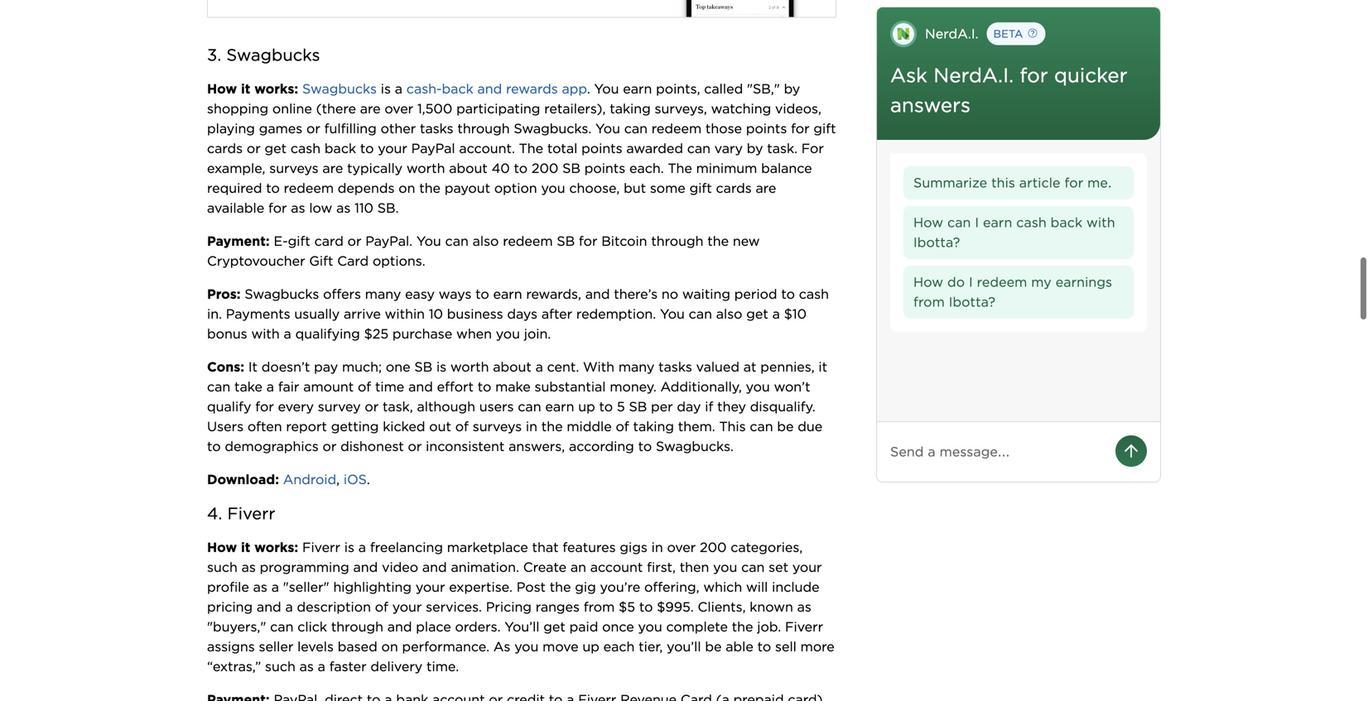 Task type: locate. For each thing, give the bounding box(es) containing it.
redemption.
[[576, 306, 656, 322]]

it up shopping
[[241, 81, 251, 97]]

a up highlighting
[[358, 540, 366, 556]]

points up task.
[[746, 120, 787, 137]]

works: up online
[[254, 81, 298, 97]]

1 vertical spatial worth
[[451, 359, 489, 375]]

0 horizontal spatial cash
[[291, 140, 321, 156]]

0 horizontal spatial such
[[207, 559, 238, 576]]

click
[[298, 619, 327, 635]]

then
[[680, 559, 709, 576]]

2 vertical spatial are
[[756, 180, 776, 196]]

sb inside the e-gift card or paypal. you can also redeem sb for bitcoin through the new cryptovoucher gift card options.
[[557, 233, 575, 249]]

0 horizontal spatial about
[[449, 160, 488, 176]]

worth up effort
[[451, 359, 489, 375]]

those
[[706, 120, 742, 137]]

0 vertical spatial such
[[207, 559, 238, 576]]

1 vertical spatial about
[[493, 359, 532, 375]]

1 vertical spatial are
[[323, 160, 343, 176]]

getting
[[331, 419, 379, 435]]

how do i redeem my earnings from ibotta?
[[914, 274, 1113, 310]]

2 vertical spatial cash
[[799, 286, 829, 302]]

how
[[207, 81, 237, 97], [914, 215, 944, 231], [914, 274, 944, 290], [207, 540, 237, 556]]

of down highlighting
[[375, 599, 388, 615]]

0 vertical spatial gift
[[814, 120, 836, 137]]

0 vertical spatial also
[[473, 233, 499, 249]]

through inside fiverr is a freelancing marketplace that features gigs in over 200 categories, such as programming and video and animation. create an account first, then you can set your profile as a "seller" highlighting your expertise. post the gig you're offering, which will include pricing and a description of your services. pricing ranges from $5 to $995. clients, known as "buyers," can click through and place orders. you'll get paid once you complete the job. fiverr assigns seller levels based on performance. as you move up each tier, you'll be able to sell more "extras," such as a faster delivery time.
[[331, 619, 383, 635]]

from inside fiverr is a freelancing marketplace that features gigs in over 200 categories, such as programming and video and animation. create an account first, then you can set your profile as a "seller" highlighting your expertise. post the gig you're offering, which will include pricing and a description of your services. pricing ranges from $5 to $995. clients, known as "buyers," can click through and place orders. you'll get paid once you complete the job. fiverr assigns seller levels based on performance. as you move up each tier, you'll be able to sell more "extras," such as a faster delivery time.
[[584, 599, 615, 615]]

0 horizontal spatial through
[[331, 619, 383, 635]]

to right required
[[266, 180, 280, 196]]

a left fair
[[267, 379, 274, 395]]

won't
[[774, 379, 811, 395]]

0 horizontal spatial with
[[251, 326, 280, 342]]

ask
[[890, 63, 928, 87]]

.
[[587, 81, 590, 97], [367, 472, 370, 488]]

1 vertical spatial be
[[705, 639, 722, 655]]

can up ways
[[445, 233, 469, 249]]

swagbucks
[[226, 45, 320, 65], [302, 81, 377, 97], [245, 286, 319, 302]]

1 vertical spatial points
[[582, 140, 623, 156]]

0 vertical spatial with
[[1087, 215, 1115, 231]]

you down no
[[660, 306, 685, 322]]

middle
[[567, 419, 612, 435]]

ibotta?
[[914, 234, 960, 251], [949, 294, 996, 310]]

back inside . you earn points, called "sb," by shopping online (there are over 1,500 participating retailers), taking surveys, watching videos, playing games or fulfilling other tasks through swagbucks. you can redeem those points for gift cards or get cash back to your paypal account. the total points awarded can vary by task. for example, surveys are typically worth about 40 to 200 sb points each. the minimum balance required to redeem depends on the payout option you choose, but some gift cards are available for as low as 110 sb.
[[325, 140, 356, 156]]

get down period
[[747, 306, 769, 322]]

a down "seller"
[[285, 599, 293, 615]]

you inside the e-gift card or paypal. you can also redeem sb for bitcoin through the new cryptovoucher gift card options.
[[417, 233, 441, 249]]

1 horizontal spatial also
[[716, 306, 743, 322]]

my
[[1032, 274, 1052, 290]]

cons:
[[207, 359, 248, 375]]

the up some at the top of page
[[668, 160, 692, 176]]

take
[[234, 379, 263, 395]]

1 vertical spatial cards
[[716, 180, 752, 196]]

the left new
[[708, 233, 729, 249]]

1 horizontal spatial swagbucks.
[[656, 439, 734, 455]]

seller
[[259, 639, 293, 655]]

me.
[[1088, 175, 1112, 191]]

ios link
[[344, 472, 367, 488]]

ibotta? inside the how do i redeem my earnings from ibotta?
[[949, 294, 996, 310]]

or up 'getting'
[[365, 399, 379, 415]]

with down payments
[[251, 326, 280, 342]]

i inside the how do i redeem my earnings from ibotta?
[[969, 274, 973, 290]]

1 horizontal spatial by
[[784, 81, 800, 97]]

many
[[365, 286, 401, 302], [619, 359, 655, 375]]

in up "first,"
[[652, 540, 663, 556]]

of down 5
[[616, 419, 629, 435]]

gift up gift
[[288, 233, 311, 249]]

for down more information about beta 'image'
[[1020, 63, 1048, 87]]

gig
[[575, 579, 596, 595]]

2 horizontal spatial back
[[1051, 215, 1083, 231]]

0 vertical spatial on
[[399, 180, 415, 196]]

1 horizontal spatial worth
[[451, 359, 489, 375]]

2 horizontal spatial fiverr
[[785, 619, 823, 635]]

or down kicked at the left bottom of the page
[[408, 439, 422, 455]]

pay
[[314, 359, 338, 375]]

0 horizontal spatial surveys
[[269, 160, 319, 176]]

you're
[[600, 579, 641, 595]]

cards down the minimum at the top right of page
[[716, 180, 752, 196]]

2 horizontal spatial gift
[[814, 120, 836, 137]]

fulfilling
[[324, 120, 377, 137]]

0 vertical spatial worth
[[407, 160, 445, 176]]

cash-
[[407, 81, 442, 97]]

with down me.
[[1087, 215, 1115, 231]]

swagbucks up payments
[[245, 286, 319, 302]]

0 horizontal spatial also
[[473, 233, 499, 249]]

1 horizontal spatial fiverr
[[302, 540, 340, 556]]

tasks down 1,500
[[420, 120, 454, 137]]

can left the vary
[[687, 140, 711, 156]]

some
[[650, 180, 686, 196]]

article
[[1020, 175, 1061, 191]]

taking up the awarded
[[610, 101, 651, 117]]

0 vertical spatial cards
[[207, 140, 243, 156]]

0 horizontal spatial i
[[969, 274, 973, 290]]

can up the will
[[741, 559, 765, 576]]

can
[[624, 120, 648, 137], [687, 140, 711, 156], [948, 215, 971, 231], [445, 233, 469, 249], [689, 306, 712, 322], [207, 379, 230, 395], [518, 399, 541, 415], [750, 419, 773, 435], [741, 559, 765, 576], [270, 619, 294, 635]]

10
[[429, 306, 443, 322]]

tasks
[[420, 120, 454, 137], [659, 359, 692, 375]]

earn inside swagbucks offers many easy ways to earn rewards, and there's no waiting period to cash in. payments usually arrive within 10 business days after redemption. you can also get a $10 bonus with a qualifying $25 purchase when you join.
[[493, 286, 522, 302]]

make
[[495, 379, 531, 395]]

ios
[[344, 472, 367, 488]]

1 vertical spatial the
[[668, 160, 692, 176]]

card
[[314, 233, 344, 249]]

ibotta? up do
[[914, 234, 960, 251]]

1 vertical spatial up
[[583, 639, 600, 655]]

i for redeem
[[969, 274, 973, 290]]

cash inside how can i earn cash back with ibotta?
[[1017, 215, 1047, 231]]

$5
[[619, 599, 635, 615]]

nerda.i. left beta
[[925, 26, 979, 42]]

fiverr up more
[[785, 619, 823, 635]]

2 horizontal spatial through
[[651, 233, 704, 249]]

a left "seller"
[[271, 579, 279, 595]]

is inside it doesn't pay much; one sb is worth about a cent. with many tasks valued at pennies, it can take a fair amount of time and effort to make substantial money. additionally, you won't qualify for every survey or task, although users can earn up to 5 sb per day if they disqualify. users often report getting kicked out of surveys in the middle of taking them. this can be due to demographics or dishonest or inconsistent answers, according to swagbucks.
[[436, 359, 447, 375]]

you up options.
[[417, 233, 441, 249]]

0 horizontal spatial fiverr
[[227, 504, 275, 524]]

1 horizontal spatial many
[[619, 359, 655, 375]]

no
[[662, 286, 679, 302]]

0 vertical spatial about
[[449, 160, 488, 176]]

paypal
[[411, 140, 455, 156]]

1 vertical spatial taking
[[633, 419, 674, 435]]

redeem left the my
[[977, 274, 1027, 290]]

post
[[517, 579, 546, 595]]

. inside . you earn points, called "sb," by shopping online (there are over 1,500 participating retailers), taking surveys, watching videos, playing games or fulfilling other tasks through swagbucks. you can redeem those points for gift cards or get cash back to your paypal account. the total points awarded can vary by task. for example, surveys are typically worth about 40 to 200 sb points each. the minimum balance required to redeem depends on the payout option you choose, but some gift cards are available for as low as 110 sb.
[[587, 81, 590, 97]]

as down how it works:
[[242, 559, 256, 576]]

of
[[358, 379, 371, 395], [455, 419, 469, 435], [616, 419, 629, 435], [375, 599, 388, 615]]

business
[[447, 306, 503, 322]]

users
[[479, 399, 514, 415]]

it for how it works:
[[241, 540, 251, 556]]

many up arrive
[[365, 286, 401, 302]]

and up participating
[[478, 81, 502, 97]]

you inside swagbucks offers many easy ways to earn rewards, and there's no waiting period to cash in. payments usually arrive within 10 business days after redemption. you can also get a $10 bonus with a qualifying $25 purchase when you join.
[[660, 306, 685, 322]]

is up highlighting
[[344, 540, 355, 556]]

days
[[507, 306, 538, 322]]

to down job.
[[758, 639, 771, 655]]

gift down the minimum at the top right of page
[[690, 180, 712, 196]]

1 works: from the top
[[254, 81, 298, 97]]

as right profile
[[253, 579, 267, 595]]

over up the then
[[667, 540, 696, 556]]

200
[[532, 160, 559, 176], [700, 540, 727, 556]]

new
[[733, 233, 760, 249]]

0 vertical spatial points
[[746, 120, 787, 137]]

get inside swagbucks offers many easy ways to earn rewards, and there's no waiting period to cash in. payments usually arrive within 10 business days after redemption. you can also get a $10 bonus with a qualifying $25 purchase when you join.
[[747, 306, 769, 322]]

0 horizontal spatial gift
[[288, 233, 311, 249]]

many up money.
[[619, 359, 655, 375]]

you down at
[[746, 379, 770, 395]]

ibotta? down do
[[949, 294, 996, 310]]

e-
[[274, 233, 288, 249]]

the up answers,
[[542, 419, 563, 435]]

depends
[[338, 180, 395, 196]]

the inside it doesn't pay much; one sb is worth about a cent. with many tasks valued at pennies, it can take a fair amount of time and effort to make substantial money. additionally, you won't qualify for every survey or task, although users can earn up to 5 sb per day if they disqualify. users often report getting kicked out of surveys in the middle of taking them. this can be due to demographics or dishonest or inconsistent answers, according to swagbucks.
[[542, 419, 563, 435]]

total
[[547, 140, 578, 156]]

1 horizontal spatial i
[[975, 215, 979, 231]]

200 down total
[[532, 160, 559, 176]]

tier,
[[639, 639, 663, 655]]

is
[[381, 81, 391, 97], [436, 359, 447, 375], [344, 540, 355, 556]]

much;
[[342, 359, 382, 375]]

a left cent.
[[536, 359, 543, 375]]

up
[[578, 399, 595, 415], [583, 639, 600, 655]]

offers
[[323, 286, 361, 302]]

0 vertical spatial works:
[[254, 81, 298, 97]]

1 vertical spatial by
[[747, 140, 763, 156]]

ibotta? inside how can i earn cash back with ibotta?
[[914, 234, 960, 251]]

can inside how can i earn cash back with ibotta?
[[948, 215, 971, 231]]

you down you'll
[[515, 639, 539, 655]]

are up 'fulfilling'
[[360, 101, 381, 117]]

2 horizontal spatial is
[[436, 359, 447, 375]]

you up which
[[713, 559, 737, 576]]

complete
[[666, 619, 728, 635]]

0 vertical spatial through
[[458, 120, 510, 137]]

about up make
[[493, 359, 532, 375]]

0 horizontal spatial in
[[526, 419, 538, 435]]

inconsistent
[[426, 439, 505, 455]]

how down summarize in the top right of the page
[[914, 215, 944, 231]]

200 up the then
[[700, 540, 727, 556]]

gift inside the e-gift card or paypal. you can also redeem sb for bitcoin through the new cryptovoucher gift card options.
[[288, 233, 311, 249]]

0 horizontal spatial .
[[367, 472, 370, 488]]

2 vertical spatial back
[[1051, 215, 1083, 231]]

taking down per at the left bottom of page
[[633, 419, 674, 435]]

sb inside . you earn points, called "sb," by shopping online (there are over 1,500 participating retailers), taking surveys, watching videos, playing games or fulfilling other tasks through swagbucks. you can redeem those points for gift cards or get cash back to your paypal account. the total points awarded can vary by task. for example, surveys are typically worth about 40 to 200 sb points each. the minimum balance required to redeem depends on the payout option you choose, but some gift cards are available for as low as 110 sb.
[[563, 160, 581, 176]]

for inside the e-gift card or paypal. you can also redeem sb for bitcoin through the new cryptovoucher gift card options.
[[579, 233, 598, 249]]

your down other
[[378, 140, 407, 156]]

through inside the e-gift card or paypal. you can also redeem sb for bitcoin through the new cryptovoucher gift card options.
[[651, 233, 704, 249]]

worth inside . you earn points, called "sb," by shopping online (there are over 1,500 participating retailers), taking surveys, watching videos, playing games or fulfilling other tasks through swagbucks. you can redeem those points for gift cards or get cash back to your paypal account. the total points awarded can vary by task. for example, surveys are typically worth about 40 to 200 sb points each. the minimum balance required to redeem depends on the payout option you choose, but some gift cards are available for as low as 110 sb.
[[407, 160, 445, 176]]

i inside how can i earn cash back with ibotta?
[[975, 215, 979, 231]]

0 vertical spatial over
[[385, 101, 413, 117]]

one
[[386, 359, 410, 375]]

0 horizontal spatial cards
[[207, 140, 243, 156]]

0 vertical spatial tasks
[[420, 120, 454, 137]]

about inside it doesn't pay much; one sb is worth about a cent. with many tasks valued at pennies, it can take a fair amount of time and effort to make substantial money. additionally, you won't qualify for every survey or task, although users can earn up to 5 sb per day if they disqualify. users often report getting kicked out of surveys in the middle of taking them. this can be due to demographics or dishonest or inconsistent answers, according to swagbucks.
[[493, 359, 532, 375]]

such up profile
[[207, 559, 238, 576]]

swagbucks. inside . you earn points, called "sb," by shopping online (there are over 1,500 participating retailers), taking surveys, watching videos, playing games or fulfilling other tasks through swagbucks. you can redeem those points for gift cards or get cash back to your paypal account. the total points awarded can vary by task. for example, surveys are typically worth about 40 to 200 sb points each. the minimum balance required to redeem depends on the payout option you choose, but some gift cards are available for as low as 110 sb.
[[514, 120, 592, 137]]

of inside fiverr is a freelancing marketplace that features gigs in over 200 categories, such as programming and video and animation. create an account first, then you can set your profile as a "seller" highlighting your expertise. post the gig you're offering, which will include pricing and a description of your services. pricing ranges from $5 to $995. clients, known as "buyers," can click through and place orders. you'll get paid once you complete the job. fiverr assigns seller levels based on performance. as you move up each tier, you'll be able to sell more "extras," such as a faster delivery time.
[[375, 599, 388, 615]]

is inside fiverr is a freelancing marketplace that features gigs in over 200 categories, such as programming and video and animation. create an account first, then you can set your profile as a "seller" highlighting your expertise. post the gig you're offering, which will include pricing and a description of your services. pricing ranges from $5 to $995. clients, known as "buyers," can click through and place orders. you'll get paid once you complete the job. fiverr assigns seller levels based on performance. as you move up each tier, you'll be able to sell more "extras," such as a faster delivery time.
[[344, 540, 355, 556]]

. up the retailers),
[[587, 81, 590, 97]]

can down waiting
[[689, 306, 712, 322]]

from
[[914, 294, 945, 310], [584, 599, 615, 615]]

gift up "for"
[[814, 120, 836, 137]]

0 horizontal spatial get
[[265, 140, 287, 156]]

0 vertical spatial swagbucks.
[[514, 120, 592, 137]]

0 vertical spatial the
[[519, 140, 543, 156]]

1 horizontal spatial in
[[652, 540, 663, 556]]

earn left points,
[[623, 81, 652, 97]]

i down summarize in the top right of the page
[[975, 215, 979, 231]]

works: up programming
[[254, 540, 298, 556]]

animation.
[[451, 559, 519, 576]]

as
[[291, 200, 305, 216], [336, 200, 351, 216], [242, 559, 256, 576], [253, 579, 267, 595], [797, 599, 812, 615], [300, 659, 314, 675]]

0 vertical spatial from
[[914, 294, 945, 310]]

0 vertical spatial 200
[[532, 160, 559, 176]]

more information about beta image
[[987, 20, 1048, 46]]

1 vertical spatial with
[[251, 326, 280, 342]]

2 horizontal spatial get
[[747, 306, 769, 322]]

disqualify.
[[750, 399, 816, 415]]

you inside swagbucks offers many easy ways to earn rewards, and there's no waiting period to cash in. payments usually arrive within 10 business days after redemption. you can also get a $10 bonus with a qualifying $25 purchase when you join.
[[496, 326, 520, 342]]

0 vertical spatial by
[[784, 81, 800, 97]]

option
[[494, 180, 537, 196]]

ways
[[439, 286, 472, 302]]

2 vertical spatial is
[[344, 540, 355, 556]]

but
[[624, 180, 646, 196]]

0 horizontal spatial by
[[747, 140, 763, 156]]

how do i redeem my earnings from ibotta? button
[[904, 266, 1134, 319]]

get
[[265, 140, 287, 156], [747, 306, 769, 322], [544, 619, 566, 635]]

as down include
[[797, 599, 812, 615]]

2 works: from the top
[[254, 540, 298, 556]]

participating
[[456, 101, 540, 117]]

1 horizontal spatial surveys
[[473, 419, 522, 435]]

cash up $10
[[799, 286, 829, 302]]

called
[[704, 81, 743, 97]]

1 vertical spatial get
[[747, 306, 769, 322]]

how down 4.
[[207, 540, 237, 556]]

also inside the e-gift card or paypal. you can also redeem sb for bitcoin through the new cryptovoucher gift card options.
[[473, 233, 499, 249]]

earn down substantial
[[545, 399, 574, 415]]

1 vertical spatial swagbucks.
[[656, 439, 734, 455]]

how up shopping
[[207, 81, 237, 97]]

the left total
[[519, 140, 543, 156]]

will
[[746, 579, 768, 595]]

2 horizontal spatial cash
[[1017, 215, 1047, 231]]

0 vertical spatial back
[[442, 81, 474, 97]]

1 horizontal spatial 200
[[700, 540, 727, 556]]

swagbucks. down "them."
[[656, 439, 734, 455]]

also down waiting
[[716, 306, 743, 322]]

0 vertical spatial many
[[365, 286, 401, 302]]

typically
[[347, 160, 403, 176]]

sb
[[563, 160, 581, 176], [557, 233, 575, 249], [414, 359, 433, 375], [629, 399, 647, 415]]

how inside how can i earn cash back with ibotta?
[[914, 215, 944, 231]]

earn
[[623, 81, 652, 97], [983, 215, 1013, 231], [493, 286, 522, 302], [545, 399, 574, 415]]

are up depends
[[323, 160, 343, 176]]

delivery
[[371, 659, 423, 675]]

get down ranges
[[544, 619, 566, 635]]

you
[[541, 180, 565, 196], [496, 326, 520, 342], [746, 379, 770, 395], [713, 559, 737, 576], [638, 619, 662, 635], [515, 639, 539, 655]]

1 vertical spatial works:
[[254, 540, 298, 556]]

1 horizontal spatial tasks
[[659, 359, 692, 375]]

1 vertical spatial is
[[436, 359, 447, 375]]

can down cons:
[[207, 379, 230, 395]]

1 vertical spatial tasks
[[659, 359, 692, 375]]

redeem down surveys,
[[652, 120, 702, 137]]

2 vertical spatial gift
[[288, 233, 311, 249]]

1 vertical spatial many
[[619, 359, 655, 375]]

surveys inside . you earn points, called "sb," by shopping online (there are over 1,500 participating retailers), taking surveys, watching videos, playing games or fulfilling other tasks through swagbucks. you can redeem those points for gift cards or get cash back to your paypal account. the total points awarded can vary by task. for example, surveys are typically worth about 40 to 200 sb points each. the minimum balance required to redeem depends on the payout option you choose, but some gift cards are available for as low as 110 sb.
[[269, 160, 319, 176]]

earn inside it doesn't pay much; one sb is worth about a cent. with many tasks valued at pennies, it can take a fair amount of time and effort to make substantial money. additionally, you won't qualify for every survey or task, although users can earn up to 5 sb per day if they disqualify. users often report getting kicked out of surveys in the middle of taking them. this can be due to demographics or dishonest or inconsistent answers, according to swagbucks.
[[545, 399, 574, 415]]

taking inside . you earn points, called "sb," by shopping online (there are over 1,500 participating retailers), taking surveys, watching videos, playing games or fulfilling other tasks through swagbucks. you can redeem those points for gift cards or get cash back to your paypal account. the total points awarded can vary by task. for example, surveys are typically worth about 40 to 200 sb points each. the minimum balance required to redeem depends on the payout option you choose, but some gift cards are available for as low as 110 sb.
[[610, 101, 651, 117]]

sb up rewards,
[[557, 233, 575, 249]]

bonus
[[207, 326, 247, 342]]

how inside the how do i redeem my earnings from ibotta?
[[914, 274, 944, 290]]

about
[[449, 160, 488, 176], [493, 359, 532, 375]]

your up include
[[793, 559, 822, 576]]

by right the vary
[[747, 140, 763, 156]]

cards down the playing
[[207, 140, 243, 156]]

for inside it doesn't pay much; one sb is worth about a cent. with many tasks valued at pennies, it can take a fair amount of time and effort to make substantial money. additionally, you won't qualify for every survey or task, although users can earn up to 5 sb per day if they disqualify. users often report getting kicked out of surveys in the middle of taking them. this can be due to demographics or dishonest or inconsistent answers, according to swagbucks.
[[255, 399, 274, 415]]

are
[[360, 101, 381, 117], [323, 160, 343, 176], [756, 180, 776, 196]]

once
[[602, 619, 634, 635]]

when
[[456, 326, 492, 342]]

0 vertical spatial surveys
[[269, 160, 319, 176]]

can inside swagbucks offers many easy ways to earn rewards, and there's no waiting period to cash in. payments usually arrive within 10 business days after redemption. you can also get a $10 bonus with a qualifying $25 purchase when you join.
[[689, 306, 712, 322]]

back inside how can i earn cash back with ibotta?
[[1051, 215, 1083, 231]]

to down per at the left bottom of page
[[638, 439, 652, 455]]

to
[[360, 140, 374, 156], [514, 160, 528, 176], [266, 180, 280, 196], [476, 286, 489, 302], [781, 286, 795, 302], [478, 379, 491, 395], [599, 399, 613, 415], [207, 439, 221, 455], [638, 439, 652, 455], [639, 599, 653, 615], [758, 639, 771, 655]]

0 vertical spatial cash
[[291, 140, 321, 156]]

fiverr up how it works:
[[227, 504, 275, 524]]

1 vertical spatial nerda.i.
[[934, 63, 1014, 87]]

retailers),
[[544, 101, 606, 117]]

how for how it works: swagbucks is a cash-back and rewards app
[[207, 81, 237, 97]]

1 horizontal spatial is
[[381, 81, 391, 97]]

0 vertical spatial i
[[975, 215, 979, 231]]

summarize this article for me.
[[914, 175, 1112, 191]]

how left do
[[914, 274, 944, 290]]

on inside fiverr is a freelancing marketplace that features gigs in over 200 categories, such as programming and video and animation. create an account first, then you can set your profile as a "seller" highlighting your expertise. post the gig you're offering, which will include pricing and a description of your services. pricing ranges from $5 to $995. clients, known as "buyers," can click through and place orders. you'll get paid once you complete the job. fiverr assigns seller levels based on performance. as you move up each tier, you'll be able to sell more "extras," such as a faster delivery time.
[[381, 639, 398, 655]]

cash inside swagbucks offers many easy ways to earn rewards, and there's no waiting period to cash in. payments usually arrive within 10 business days after redemption. you can also get a $10 bonus with a qualifying $25 purchase when you join.
[[799, 286, 829, 302]]

0 horizontal spatial worth
[[407, 160, 445, 176]]

0 vertical spatial up
[[578, 399, 595, 415]]

get down games on the top left of the page
[[265, 140, 287, 156]]

0 vertical spatial get
[[265, 140, 287, 156]]

how for how do i redeem my earnings from ibotta?
[[914, 274, 944, 290]]

bitcoin
[[602, 233, 647, 249]]

freelancing
[[370, 540, 443, 556]]

tasks inside it doesn't pay much; one sb is worth about a cent. with many tasks valued at pennies, it can take a fair amount of time and effort to make substantial money. additionally, you won't qualify for every survey or task, although users can earn up to 5 sb per day if they disqualify. users often report getting kicked out of surveys in the middle of taking them. this can be due to demographics or dishonest or inconsistent answers, according to swagbucks.
[[659, 359, 692, 375]]

as left 110
[[336, 200, 351, 216]]

0 horizontal spatial over
[[385, 101, 413, 117]]

or up the card
[[348, 233, 362, 249]]

surveys inside it doesn't pay much; one sb is worth about a cent. with many tasks valued at pennies, it can take a fair amount of time and effort to make substantial money. additionally, you won't qualify for every survey or task, although users can earn up to 5 sb per day if they disqualify. users often report getting kicked out of surveys in the middle of taking them. this can be due to demographics or dishonest or inconsistent answers, according to swagbucks.
[[473, 419, 522, 435]]

gift
[[814, 120, 836, 137], [690, 180, 712, 196], [288, 233, 311, 249]]

1 horizontal spatial with
[[1087, 215, 1115, 231]]

by
[[784, 81, 800, 97], [747, 140, 763, 156]]

2 vertical spatial it
[[241, 540, 251, 556]]

or inside the e-gift card or paypal. you can also redeem sb for bitcoin through the new cryptovoucher gift card options.
[[348, 233, 362, 249]]

i right do
[[969, 274, 973, 290]]

1 horizontal spatial about
[[493, 359, 532, 375]]

be
[[777, 419, 794, 435], [705, 639, 722, 655]]

1 vertical spatial through
[[651, 233, 704, 249]]

it
[[241, 81, 251, 97], [819, 359, 828, 375], [241, 540, 251, 556]]

0 horizontal spatial many
[[365, 286, 401, 302]]

taking inside it doesn't pay much; one sb is worth about a cent. with many tasks valued at pennies, it can take a fair amount of time and effort to make substantial money. additionally, you won't qualify for every survey or task, although users can earn up to 5 sb per day if they disqualify. users often report getting kicked out of surveys in the middle of taking them. this can be due to demographics or dishonest or inconsistent answers, according to swagbucks.
[[633, 419, 674, 435]]

0 horizontal spatial is
[[344, 540, 355, 556]]

1 vertical spatial it
[[819, 359, 828, 375]]

qualifying
[[295, 326, 360, 342]]



Task type: vqa. For each thing, say whether or not it's contained in the screenshot.
the right "cash"
yes



Task type: describe. For each thing, give the bounding box(es) containing it.
how for how it works:
[[207, 540, 237, 556]]

period
[[735, 286, 777, 302]]

services.
[[426, 599, 482, 615]]

you up tier,
[[638, 619, 662, 635]]

0 vertical spatial swagbucks
[[226, 45, 320, 65]]

swagbucks link
[[302, 81, 377, 97]]

can up seller
[[270, 619, 294, 635]]

answers
[[890, 93, 971, 117]]

cryptovoucher
[[207, 253, 305, 269]]

sb right one
[[414, 359, 433, 375]]

and inside swagbucks offers many easy ways to earn rewards, and there's no waiting period to cash in. payments usually arrive within 10 business days after redemption. you can also get a $10 bonus with a qualifying $25 purchase when you join.
[[585, 286, 610, 302]]

your inside . you earn points, called "sb," by shopping online (there are over 1,500 participating retailers), taking surveys, watching videos, playing games or fulfilling other tasks through swagbucks. you can redeem those points for gift cards or get cash back to your paypal account. the total points awarded can vary by task. for example, surveys are typically worth about 40 to 200 sb points each. the minimum balance required to redeem depends on the payout option you choose, but some gift cards are available for as low as 110 sb.
[[378, 140, 407, 156]]

up inside it doesn't pay much; one sb is worth about a cent. with many tasks valued at pennies, it can take a fair amount of time and effort to make substantial money. additionally, you won't qualify for every survey or task, although users can earn up to 5 sb per day if they disqualify. users often report getting kicked out of surveys in the middle of taking them. this can be due to demographics or dishonest or inconsistent answers, according to swagbucks.
[[578, 399, 595, 415]]

you down the retailers),
[[596, 120, 620, 137]]

your up services.
[[416, 579, 445, 595]]

with inside how can i earn cash back with ibotta?
[[1087, 215, 1115, 231]]

to up users
[[478, 379, 491, 395]]

an
[[571, 559, 586, 576]]

this
[[719, 419, 746, 435]]

swagbucks. inside it doesn't pay much; one sb is worth about a cent. with many tasks valued at pennies, it can take a fair amount of time and effort to make substantial money. additionally, you won't qualify for every survey or task, although users can earn up to 5 sb per day if they disqualify. users often report getting kicked out of surveys in the middle of taking them. this can be due to demographics or dishonest or inconsistent answers, according to swagbucks.
[[656, 439, 734, 455]]

account
[[590, 559, 643, 576]]

get inside . you earn points, called "sb," by shopping online (there are over 1,500 participating retailers), taking surveys, watching videos, playing games or fulfilling other tasks through swagbucks. you can redeem those points for gift cards or get cash back to your paypal account. the total points awarded can vary by task. for example, surveys are typically worth about 40 to 200 sb points each. the minimum balance required to redeem depends on the payout option you choose, but some gift cards are available for as low as 110 sb.
[[265, 140, 287, 156]]

1 vertical spatial gift
[[690, 180, 712, 196]]

marketplace
[[447, 540, 528, 556]]

minimum
[[696, 160, 757, 176]]

about inside . you earn points, called "sb," by shopping online (there are over 1,500 participating retailers), taking surveys, watching videos, playing games or fulfilling other tasks through swagbucks. you can redeem those points for gift cards or get cash back to your paypal account. the total points awarded can vary by task. for example, surveys are typically worth about 40 to 200 sb points each. the minimum balance required to redeem depends on the payout option you choose, but some gift cards are available for as low as 110 sb.
[[449, 160, 488, 176]]

the up able in the right of the page
[[732, 619, 753, 635]]

earn inside . you earn points, called "sb," by shopping online (there are over 1,500 participating retailers), taking surveys, watching videos, playing games or fulfilling other tasks through swagbucks. you can redeem those points for gift cards or get cash back to your paypal account. the total points awarded can vary by task. for example, surveys are typically worth about 40 to 200 sb points each. the minimum balance required to redeem depends on the payout option you choose, but some gift cards are available for as low as 110 sb.
[[623, 81, 652, 97]]

40
[[492, 160, 510, 176]]

task.
[[767, 140, 798, 156]]

effort
[[437, 379, 474, 395]]

rewards
[[506, 81, 558, 97]]

3. swagbucks
[[207, 45, 320, 65]]

to up business
[[476, 286, 489, 302]]

1 horizontal spatial are
[[360, 101, 381, 117]]

over inside . you earn points, called "sb," by shopping online (there are over 1,500 participating retailers), taking surveys, watching videos, playing games or fulfilling other tasks through swagbucks. you can redeem those points for gift cards or get cash back to your paypal account. the total points awarded can vary by task. for example, surveys are typically worth about 40 to 200 sb points each. the minimum balance required to redeem depends on the payout option you choose, but some gift cards are available for as low as 110 sb.
[[385, 101, 413, 117]]

android link
[[283, 472, 336, 488]]

for up e-
[[268, 200, 287, 216]]

or down report
[[323, 439, 337, 455]]

from inside the how do i redeem my earnings from ibotta?
[[914, 294, 945, 310]]

redeem inside the e-gift card or paypal. you can also redeem sb for bitcoin through the new cryptovoucher gift card options.
[[503, 233, 553, 249]]

over inside fiverr is a freelancing marketplace that features gigs in over 200 categories, such as programming and video and animation. create an account first, then you can set your profile as a "seller" highlighting your expertise. post the gig you're offering, which will include pricing and a description of your services. pricing ranges from $5 to $995. clients, known as "buyers," can click through and place orders. you'll get paid once you complete the job. fiverr assigns seller levels based on performance. as you move up each tier, you'll be able to sell more "extras," such as a faster delivery time.
[[667, 540, 696, 556]]

Message Entry text field
[[890, 442, 1102, 462]]

you'll
[[667, 639, 701, 655]]

a down levels
[[318, 659, 325, 675]]

can inside the e-gift card or paypal. you can also redeem sb for bitcoin through the new cryptovoucher gift card options.
[[445, 233, 469, 249]]

purchase
[[393, 326, 452, 342]]

you right app
[[594, 81, 619, 97]]

vary
[[715, 140, 743, 156]]

to right $5
[[639, 599, 653, 615]]

how can i earn cash back with ibotta? button
[[904, 206, 1134, 259]]

of up inconsistent at the left
[[455, 419, 469, 435]]

e-gift card or paypal. you can also redeem sb for bitcoin through the new cryptovoucher gift card options.
[[207, 233, 764, 269]]

low
[[309, 200, 332, 216]]

games
[[259, 120, 303, 137]]

beta
[[994, 28, 1023, 40]]

move
[[543, 639, 579, 655]]

rewards,
[[526, 286, 581, 302]]

0 vertical spatial is
[[381, 81, 391, 97]]

card
[[337, 253, 369, 269]]

and left place
[[387, 619, 412, 635]]

1 vertical spatial .
[[367, 472, 370, 488]]

as left "low"
[[291, 200, 305, 216]]

you'll
[[505, 619, 540, 635]]

fair
[[278, 379, 299, 395]]

how can i earn cash back with ibotta?
[[914, 215, 1115, 251]]

for inside ask nerda.i. for quicker answers
[[1020, 63, 1048, 87]]

200 inside fiverr is a freelancing marketplace that features gigs in over 200 categories, such as programming and video and animation. create an account first, then you can set your profile as a "seller" highlighting your expertise. post the gig you're offering, which will include pricing and a description of your services. pricing ranges from $5 to $995. clients, known as "buyers," can click through and place orders. you'll get paid once you complete the job. fiverr assigns seller levels based on performance. as you move up each tier, you'll be able to sell more "extras," such as a faster delivery time.
[[700, 540, 727, 556]]

to up the typically
[[360, 140, 374, 156]]

app
[[562, 81, 587, 97]]

and inside it doesn't pay much; one sb is worth about a cent. with many tasks valued at pennies, it can take a fair amount of time and effort to make substantial money. additionally, you won't qualify for every survey or task, although users can earn up to 5 sb per day if they disqualify. users often report getting kicked out of surveys in the middle of taking them. this can be due to demographics or dishonest or inconsistent answers, according to swagbucks.
[[408, 379, 433, 395]]

programming
[[260, 559, 349, 576]]

and up highlighting
[[353, 559, 378, 576]]

levels
[[297, 639, 334, 655]]

many inside swagbucks offers many easy ways to earn rewards, and there's no waiting period to cash in. payments usually arrive within 10 business days after redemption. you can also get a $10 bonus with a qualifying $25 purchase when you join.
[[365, 286, 401, 302]]

1 vertical spatial fiverr
[[302, 540, 340, 556]]

additionally,
[[661, 379, 742, 395]]

the inside . you earn points, called "sb," by shopping online (there are over 1,500 participating retailers), taking surveys, watching videos, playing games or fulfilling other tasks through swagbucks. you can redeem those points for gift cards or get cash back to your paypal account. the total points awarded can vary by task. for example, surveys are typically worth about 40 to 200 sb points each. the minimum balance required to redeem depends on the payout option you choose, but some gift cards are available for as low as 110 sb.
[[419, 180, 441, 196]]

waiting
[[682, 286, 731, 302]]

paypal.
[[365, 233, 413, 249]]

awarded
[[627, 140, 683, 156]]

that
[[532, 540, 559, 556]]

up inside fiverr is a freelancing marketplace that features gigs in over 200 categories, such as programming and video and animation. create an account first, then you can set your profile as a "seller" highlighting your expertise. post the gig you're offering, which will include pricing and a description of your services. pricing ranges from $5 to $995. clients, known as "buyers," can click through and place orders. you'll get paid once you complete the job. fiverr assigns seller levels based on performance. as you move up each tier, you'll be able to sell more "extras," such as a faster delivery time.
[[583, 639, 600, 655]]

cash inside . you earn points, called "sb," by shopping online (there are over 1,500 participating retailers), taking surveys, watching videos, playing games or fulfilling other tasks through swagbucks. you can redeem those points for gift cards or get cash back to your paypal account. the total points awarded can vary by task. for example, surveys are typically worth about 40 to 200 sb points each. the minimum balance required to redeem depends on the payout option you choose, but some gift cards are available for as low as 110 sb.
[[291, 140, 321, 156]]

how for how can i earn cash back with ibotta?
[[914, 215, 944, 231]]

for inside summarize this article for me. button
[[1065, 175, 1084, 191]]

in.
[[207, 306, 222, 322]]

your up place
[[392, 599, 422, 615]]

3.
[[207, 45, 221, 65]]

for down videos,
[[791, 120, 810, 137]]

also inside swagbucks offers many easy ways to earn rewards, and there's no waiting period to cash in. payments usually arrive within 10 business days after redemption. you can also get a $10 bonus with a qualifying $25 purchase when you join.
[[716, 306, 743, 322]]

this
[[992, 175, 1015, 191]]

usually
[[294, 306, 340, 322]]

in inside it doesn't pay much; one sb is worth about a cent. with many tasks valued at pennies, it can take a fair amount of time and effort to make substantial money. additionally, you won't qualify for every survey or task, although users can earn up to 5 sb per day if they disqualify. users often report getting kicked out of surveys in the middle of taking them. this can be due to demographics or dishonest or inconsistent answers, according to swagbucks.
[[526, 419, 538, 435]]

shopping
[[207, 101, 268, 117]]

2 vertical spatial points
[[585, 160, 626, 176]]

to right 40
[[514, 160, 528, 176]]

many inside it doesn't pay much; one sb is worth about a cent. with many tasks valued at pennies, it can take a fair amount of time and effort to make substantial money. additionally, you won't qualify for every survey or task, although users can earn up to 5 sb per day if they disqualify. users often report getting kicked out of surveys in the middle of taking them. this can be due to demographics or dishonest or inconsistent answers, according to swagbucks.
[[619, 359, 655, 375]]

gigs
[[620, 540, 648, 556]]

which
[[704, 579, 742, 595]]

surveys,
[[655, 101, 707, 117]]

can down make
[[518, 399, 541, 415]]

it inside it doesn't pay much; one sb is worth about a cent. with many tasks valued at pennies, it can take a fair amount of time and effort to make substantial money. additionally, you won't qualify for every survey or task, although users can earn up to 5 sb per day if they disqualify. users often report getting kicked out of surveys in the middle of taking them. this can be due to demographics or dishonest or inconsistent answers, according to swagbucks.
[[819, 359, 828, 375]]

0 horizontal spatial the
[[519, 140, 543, 156]]

on inside . you earn points, called "sb," by shopping online (there are over 1,500 participating retailers), taking surveys, watching videos, playing games or fulfilling other tasks through swagbucks. you can redeem those points for gift cards or get cash back to your paypal account. the total points awarded can vary by task. for example, surveys are typically worth about 40 to 200 sb points each. the minimum balance required to redeem depends on the payout option you choose, but some gift cards are available for as low as 110 sb.
[[399, 180, 415, 196]]

,
[[336, 472, 340, 488]]

doesn't
[[262, 359, 310, 375]]

you inside . you earn points, called "sb," by shopping online (there are over 1,500 participating retailers), taking surveys, watching videos, playing games or fulfilling other tasks through swagbucks. you can redeem those points for gift cards or get cash back to your paypal account. the total points awarded can vary by task. for example, surveys are typically worth about 40 to 200 sb points each. the minimum balance required to redeem depends on the payout option you choose, but some gift cards are available for as low as 110 sb.
[[541, 180, 565, 196]]

a left cash-
[[395, 81, 403, 97]]

and up "buyers,"
[[257, 599, 281, 615]]

1 horizontal spatial such
[[265, 659, 296, 675]]

swagbucks inside swagbucks offers many easy ways to earn rewards, and there's no waiting period to cash in. payments usually arrive within 10 business days after redemption. you can also get a $10 bonus with a qualifying $25 purchase when you join.
[[245, 286, 319, 302]]

to up $10
[[781, 286, 795, 302]]

can right this
[[750, 419, 773, 435]]

2 vertical spatial fiverr
[[785, 619, 823, 635]]

works: for how it works: swagbucks is a cash-back and rewards app
[[254, 81, 298, 97]]

a left $10
[[773, 306, 780, 322]]

redeem inside the how do i redeem my earnings from ibotta?
[[977, 274, 1027, 290]]

arrive
[[344, 306, 381, 322]]

videos,
[[775, 101, 822, 117]]

2 horizontal spatial are
[[756, 180, 776, 196]]

1,500
[[417, 101, 452, 117]]

dishonest
[[341, 439, 404, 455]]

it doesn't pay much; one sb is worth about a cent. with many tasks valued at pennies, it can take a fair amount of time and effort to make substantial money. additionally, you won't qualify for every survey or task, although users can earn up to 5 sb per day if they disqualify. users often report getting kicked out of surveys in the middle of taking them. this can be due to demographics or dishonest or inconsistent answers, according to swagbucks.
[[207, 359, 832, 455]]

sb right 5
[[629, 399, 647, 415]]

other
[[381, 120, 416, 137]]

nerda.i. inside ask nerda.i. for quicker answers
[[934, 63, 1014, 87]]

easy
[[405, 286, 435, 302]]

or up example,
[[247, 140, 261, 156]]

playing
[[207, 120, 255, 137]]

with
[[583, 359, 615, 375]]

ibotta? for can
[[914, 234, 960, 251]]

works: for how it works:
[[254, 540, 298, 556]]

0 vertical spatial nerda.i.
[[925, 26, 979, 42]]

the inside the e-gift card or paypal. you can also redeem sb for bitcoin through the new cryptovoucher gift card options.
[[708, 233, 729, 249]]

it for how it works: swagbucks is a cash-back and rewards app
[[241, 81, 251, 97]]

4.
[[207, 504, 222, 524]]

points,
[[656, 81, 700, 97]]

and down freelancing
[[422, 559, 447, 576]]

i for earn
[[975, 215, 979, 231]]

get inside fiverr is a freelancing marketplace that features gigs in over 200 categories, such as programming and video and animation. create an account first, then you can set your profile as a "seller" highlighting your expertise. post the gig you're offering, which will include pricing and a description of your services. pricing ranges from $5 to $995. clients, known as "buyers," can click through and place orders. you'll get paid once you complete the job. fiverr assigns seller levels based on performance. as you move up each tier, you'll be able to sell more "extras," such as a faster delivery time.
[[544, 619, 566, 635]]

how it works: swagbucks is a cash-back and rewards app
[[207, 81, 587, 97]]

faster
[[329, 659, 367, 675]]

known
[[750, 599, 793, 615]]

or down online
[[306, 120, 320, 137]]

place
[[416, 619, 451, 635]]

earnings
[[1056, 274, 1113, 290]]

redeem up "low"
[[284, 180, 334, 196]]

how it works:
[[207, 540, 302, 556]]

every
[[278, 399, 314, 415]]

highlighting
[[333, 579, 412, 595]]

include
[[772, 579, 820, 595]]

a up doesn't
[[284, 326, 291, 342]]

example,
[[207, 160, 265, 176]]

summarize
[[914, 175, 988, 191]]

1 horizontal spatial cards
[[716, 180, 752, 196]]

through inside . you earn points, called "sb," by shopping online (there are over 1,500 participating retailers), taking surveys, watching videos, playing games or fulfilling other tasks through swagbucks. you can redeem those points for gift cards or get cash back to your paypal account. the total points awarded can vary by task. for example, surveys are typically worth about 40 to 200 sb points each. the minimum balance required to redeem depends on the payout option you choose, but some gift cards are available for as low as 110 sb.
[[458, 120, 510, 137]]

1 horizontal spatial back
[[442, 81, 474, 97]]

as down levels
[[300, 659, 314, 675]]

earn inside how can i earn cash back with ibotta?
[[983, 215, 1013, 231]]

in inside fiverr is a freelancing marketplace that features gigs in over 200 categories, such as programming and video and animation. create an account first, then you can set your profile as a "seller" highlighting your expertise. post the gig you're offering, which will include pricing and a description of your services. pricing ranges from $5 to $995. clients, known as "buyers," can click through and place orders. you'll get paid once you complete the job. fiverr assigns seller levels based on performance. as you move up each tier, you'll be able to sell more "extras," such as a faster delivery time.
[[652, 540, 663, 556]]

for
[[802, 140, 824, 156]]

with inside swagbucks offers many easy ways to earn rewards, and there's no waiting period to cash in. payments usually arrive within 10 business days after redemption. you can also get a $10 bonus with a qualifying $25 purchase when you join.
[[251, 326, 280, 342]]

be inside fiverr is a freelancing marketplace that features gigs in over 200 categories, such as programming and video and animation. create an account first, then you can set your profile as a "seller" highlighting your expertise. post the gig you're offering, which will include pricing and a description of your services. pricing ranges from $5 to $995. clients, known as "buyers," can click through and place orders. you'll get paid once you complete the job. fiverr assigns seller levels based on performance. as you move up each tier, you'll be able to sell more "extras," such as a faster delivery time.
[[705, 639, 722, 655]]

be inside it doesn't pay much; one sb is worth about a cent. with many tasks valued at pennies, it can take a fair amount of time and effort to make substantial money. additionally, you won't qualify for every survey or task, although users can earn up to 5 sb per day if they disqualify. users often report getting kicked out of surveys in the middle of taking them. this can be due to demographics or dishonest or inconsistent answers, according to swagbucks.
[[777, 419, 794, 435]]

report
[[286, 419, 327, 435]]

you inside it doesn't pay much; one sb is worth about a cent. with many tasks valued at pennies, it can take a fair amount of time and effort to make substantial money. additionally, you won't qualify for every survey or task, although users can earn up to 5 sb per day if they disqualify. users often report getting kicked out of surveys in the middle of taking them. this can be due to demographics or dishonest or inconsistent answers, according to swagbucks.
[[746, 379, 770, 395]]

at
[[744, 359, 757, 375]]

to down users
[[207, 439, 221, 455]]

set
[[769, 559, 789, 576]]

watching
[[711, 101, 771, 117]]

time
[[375, 379, 404, 395]]

worth inside it doesn't pay much; one sb is worth about a cent. with many tasks valued at pennies, it can take a fair amount of time and effort to make substantial money. additionally, you won't qualify for every survey or task, although users can earn up to 5 sb per day if they disqualify. users often report getting kicked out of surveys in the middle of taking them. this can be due to demographics or dishonest or inconsistent answers, according to swagbucks.
[[451, 359, 489, 375]]

the up ranges
[[550, 579, 571, 595]]

can up the awarded
[[624, 120, 648, 137]]

of down 'much;'
[[358, 379, 371, 395]]

110
[[355, 200, 374, 216]]

ibotta? for do
[[949, 294, 996, 310]]

200 inside . you earn points, called "sb," by shopping online (there are over 1,500 participating retailers), taking surveys, watching videos, playing games or fulfilling other tasks through swagbucks. you can redeem those points for gift cards or get cash back to your paypal account. the total points awarded can vary by task. for example, surveys are typically worth about 40 to 200 sb points each. the minimum balance required to redeem depends on the payout option you choose, but some gift cards are available for as low as 110 sb.
[[532, 160, 559, 176]]

1 vertical spatial swagbucks
[[302, 81, 377, 97]]

summarize this article for me. button
[[904, 166, 1134, 200]]

options.
[[373, 253, 425, 269]]

0 vertical spatial fiverr
[[227, 504, 275, 524]]

to left 5
[[599, 399, 613, 415]]

swagbucks offers many easy ways to earn rewards, and there's no waiting period to cash in. payments usually arrive within 10 business days after redemption. you can also get a $10 bonus with a qualifying $25 purchase when you join.
[[207, 286, 833, 342]]

"extras,"
[[207, 659, 261, 675]]

tasks inside . you earn points, called "sb," by shopping online (there are over 1,500 participating retailers), taking surveys, watching videos, playing games or fulfilling other tasks through swagbucks. you can redeem those points for gift cards or get cash back to your paypal account. the total points awarded can vary by task. for example, surveys are typically worth about 40 to 200 sb points each. the minimum balance required to redeem depends on the payout option you choose, but some gift cards are available for as low as 110 sb.
[[420, 120, 454, 137]]



